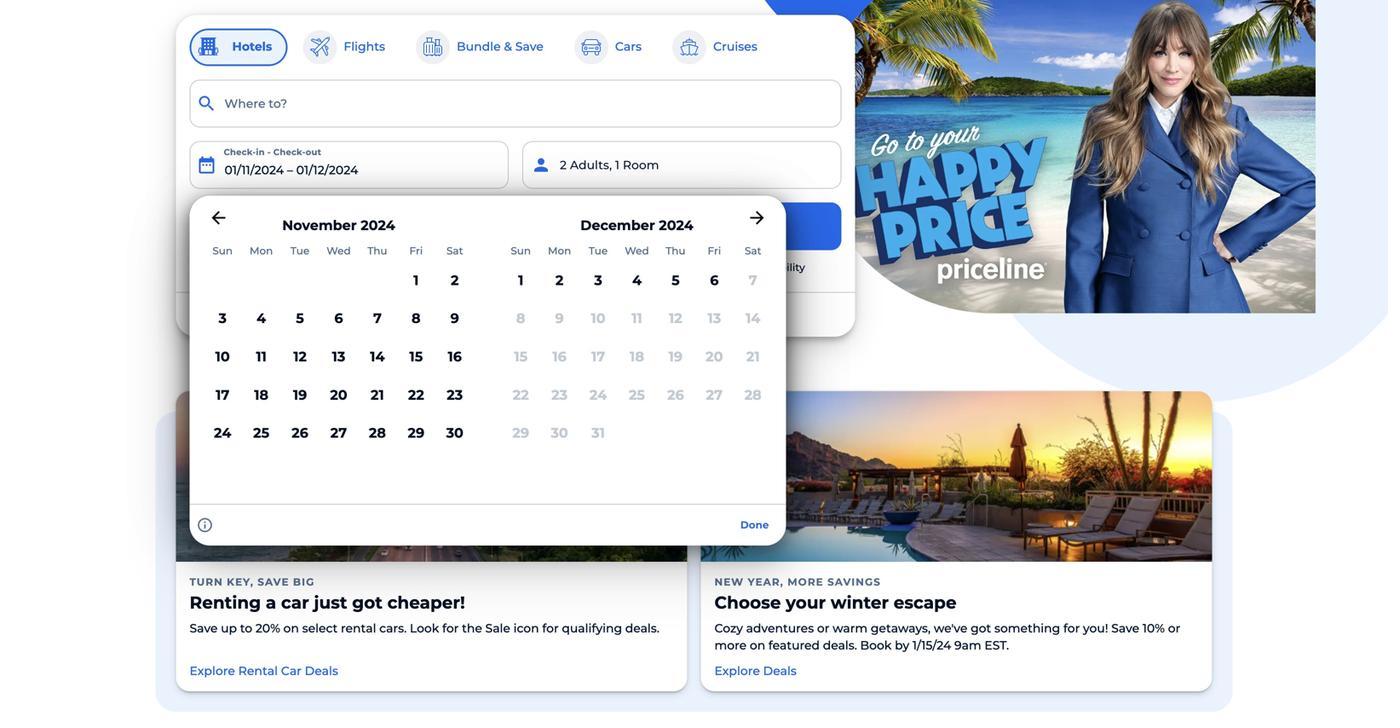 Task type: vqa. For each thing, say whether or not it's contained in the screenshot.
CALENDAR image related to "Pick-Up" 'field'
no



Task type: describe. For each thing, give the bounding box(es) containing it.
bundle & save button
[[414, 29, 559, 66]]

key,
[[227, 576, 254, 588]]

21 for december 2024
[[747, 348, 760, 365]]

winter
[[831, 592, 889, 613]]

book inside new year, more savings choose your winter escape cozy adventures or warm getaways, we've got something for you! save 10% or more on featured deals. book by 1/15/24 9am est.
[[861, 638, 892, 653]]

savings
[[828, 576, 882, 588]]

9 button for november 2024
[[436, 299, 474, 338]]

19 for november 2024
[[293, 386, 307, 403]]

hotels
[[232, 39, 272, 54]]

look
[[410, 621, 439, 636]]

for right the icon
[[543, 621, 559, 636]]

save
[[258, 576, 289, 588]]

by
[[895, 638, 910, 653]]

21 for november 2024
[[371, 386, 384, 403]]

29 for november 2024
[[408, 425, 425, 441]]

24 button for december
[[579, 376, 618, 414]]

30 button for november 2024
[[436, 414, 474, 452]]

rental
[[238, 664, 278, 678]]

for left flexibility
[[742, 261, 756, 274]]

we've
[[934, 621, 968, 636]]

20 button for november 2024
[[320, 376, 358, 414]]

25 button for november
[[242, 414, 281, 452]]

0 horizontal spatial your
[[430, 307, 457, 322]]

book for book all of your hotels at once and save up to $625
[[363, 307, 395, 322]]

cancellation
[[676, 261, 739, 274]]

24 for november 2024
[[214, 425, 231, 441]]

3 for november 2024
[[219, 310, 227, 327]]

year,
[[748, 576, 784, 588]]

explore deals
[[715, 664, 797, 678]]

to inside turn key, save big renting a car just got cheaper! save up to 20% on select rental cars. look for the sale icon for qualifying deals.
[[240, 621, 252, 636]]

save right +
[[283, 219, 312, 233]]

2 or from the left
[[1169, 621, 1181, 636]]

2 button for december 2024
[[540, 261, 579, 299]]

just
[[314, 592, 347, 613]]

13 for november 2024
[[332, 348, 346, 365]]

7 button for november 2024
[[358, 299, 397, 338]]

3 button for november
[[203, 299, 242, 338]]

22 for december 2024
[[513, 386, 529, 403]]

25 for december
[[629, 386, 645, 403]]

select
[[302, 621, 338, 636]]

november 2024
[[282, 217, 395, 234]]

at
[[500, 307, 512, 322]]

20%
[[256, 621, 280, 636]]

4 button for december
[[618, 261, 657, 299]]

fri for november 2024
[[410, 245, 423, 257]]

6 button for december 2024
[[695, 261, 734, 299]]

28 button for november 2024
[[358, 414, 397, 452]]

explore rental car deals link
[[190, 664, 674, 678]]

something
[[995, 621, 1061, 636]]

turn key, save big renting a car just got cheaper! save up to 20% on select rental cars. look for the sale icon for qualifying deals.
[[190, 576, 660, 636]]

8 for november 2024
[[412, 310, 421, 327]]

bundle & save
[[457, 39, 544, 54]]

explore for renting a car just got cheaper!
[[190, 664, 235, 678]]

14 for november 2024
[[370, 348, 385, 365]]

cars.
[[380, 621, 407, 636]]

11 for december
[[632, 310, 643, 327]]

19 for december 2024
[[669, 348, 683, 365]]

5 for november 2024
[[296, 310, 304, 327]]

flights button
[[301, 29, 401, 66]]

done button
[[731, 512, 780, 539]]

mon for november
[[250, 245, 273, 257]]

28 for november 2024
[[369, 425, 386, 441]]

add
[[346, 220, 368, 233]]

1 deals from the left
[[305, 664, 338, 678]]

you!
[[1084, 621, 1109, 636]]

once
[[516, 307, 545, 322]]

cozy
[[715, 621, 743, 636]]

14 button for november 2024
[[358, 338, 397, 376]]

getaways,
[[871, 621, 931, 636]]

tue for december
[[589, 245, 608, 257]]

14 button for december 2024
[[734, 299, 773, 338]]

$625
[[640, 307, 669, 322]]

for inside new year, more savings choose your winter escape cozy adventures or warm getaways, we've got something for you! save 10% or more on featured deals. book by 1/15/24 9am est.
[[1064, 621, 1081, 636]]

december
[[581, 217, 655, 234]]

1 for december 2024
[[518, 272, 524, 289]]

choose
[[715, 592, 781, 613]]

16 button for november 2024
[[436, 338, 474, 376]]

1 button for november 2024
[[397, 261, 436, 299]]

2 button for november 2024
[[436, 261, 474, 299]]

turn
[[190, 576, 223, 588]]

sale
[[486, 621, 511, 636]]

icon
[[514, 621, 539, 636]]

15 button for december 2024
[[502, 338, 540, 376]]

17 button for december
[[579, 338, 618, 376]]

hotel
[[699, 218, 738, 235]]

29 for december 2024
[[513, 425, 530, 441]]

1 or from the left
[[818, 621, 830, 636]]

0 vertical spatial to
[[625, 307, 637, 322]]

free
[[653, 261, 673, 274]]

23 for november 2024
[[447, 386, 463, 403]]

more
[[715, 638, 747, 653]]

save
[[575, 307, 602, 322]]

escape
[[894, 592, 957, 613]]

thu for december 2024
[[666, 245, 686, 257]]

save inside button
[[516, 39, 544, 54]]

30 button for december 2024
[[540, 414, 579, 452]]

12 for december 2024
[[669, 310, 683, 327]]

car inside turn key, save big renting a car just got cheaper! save up to 20% on select rental cars. look for the sale icon for qualifying deals.
[[281, 592, 309, 613]]

got inside new year, more savings choose your winter escape cozy adventures or warm getaways, we've got something for you! save 10% or more on featured deals. book by 1/15/24 9am est.
[[971, 621, 992, 636]]

Check-in - Check-out field
[[190, 141, 509, 189]]

cars
[[615, 39, 642, 54]]

renting
[[190, 592, 261, 613]]

sun for november
[[213, 245, 233, 257]]

fri for december 2024
[[708, 245, 721, 257]]

1/15/24
[[913, 638, 952, 653]]

6 button for november 2024
[[320, 299, 358, 338]]

traveler selection text field
[[523, 141, 842, 189]]

17 for december
[[592, 348, 605, 365]]

20 button for december 2024
[[695, 338, 734, 376]]

featured
[[769, 638, 820, 653]]

book for book a hotel with free cancellation for flexibility
[[559, 261, 586, 274]]

explore rental car deals
[[190, 664, 338, 678]]

cruises
[[714, 39, 758, 54]]

17 button for november
[[203, 376, 242, 414]]

9 for december 2024
[[556, 310, 564, 327]]

find
[[627, 218, 659, 235]]

20 for december 2024
[[706, 348, 723, 365]]

explore deals link
[[715, 664, 1199, 678]]

Where to? field
[[190, 80, 842, 128]]

and
[[549, 307, 572, 322]]

5 button for november 2024
[[281, 299, 320, 338]]

book all of your hotels at once and save up to $625 link
[[363, 306, 669, 323]]

25 button for december
[[618, 376, 657, 414]]

28 button for december 2024
[[734, 376, 773, 414]]

warm
[[833, 621, 868, 636]]

with
[[627, 261, 650, 274]]

hotel
[[598, 261, 624, 274]]

15 for december 2024
[[514, 348, 528, 365]]

cheaper!
[[388, 592, 465, 613]]

22 button for december 2024
[[502, 376, 540, 414]]

24 button for november
[[203, 414, 242, 452]]

hotels button
[[190, 29, 288, 66]]

&
[[504, 39, 512, 54]]

25 for november
[[253, 425, 270, 441]]

2 deals from the left
[[764, 664, 797, 678]]

13 button for november 2024
[[320, 338, 358, 376]]

7 for november 2024
[[373, 310, 382, 327]]

a for car
[[371, 220, 377, 233]]



Task type: locate. For each thing, give the bounding box(es) containing it.
1 23 button from the left
[[436, 376, 474, 414]]

22 button down of
[[397, 376, 436, 414]]

save
[[516, 39, 544, 54], [283, 219, 312, 233], [190, 621, 218, 636], [1112, 621, 1140, 636]]

book left hotel
[[559, 261, 586, 274]]

30 button
[[436, 414, 474, 452], [540, 414, 579, 452]]

new
[[715, 576, 744, 588]]

sun for december
[[511, 245, 531, 257]]

explore for choose your winter escape
[[715, 664, 760, 678]]

your inside new year, more savings choose your winter escape cozy adventures or warm getaways, we've got something for you! save 10% or more on featured deals. book by 1/15/24 9am est.
[[786, 592, 826, 613]]

flights
[[344, 39, 385, 54]]

10 for december 2024
[[591, 310, 606, 327]]

show september 2024 image
[[208, 208, 229, 228]]

2 for november 2024
[[451, 272, 459, 289]]

1 thu from the left
[[368, 245, 388, 257]]

fri up of
[[410, 245, 423, 257]]

car
[[380, 220, 396, 233], [281, 592, 309, 613]]

flexibility
[[759, 261, 806, 274]]

1 horizontal spatial 26
[[668, 386, 684, 403]]

mon down the bundle + save
[[250, 245, 273, 257]]

16 for november 2024
[[448, 348, 462, 365]]

8 button for november 2024
[[397, 299, 436, 338]]

1 15 button from the left
[[397, 338, 436, 376]]

rental
[[341, 621, 376, 636]]

18 for december
[[630, 348, 644, 365]]

0 horizontal spatial 5 button
[[281, 299, 320, 338]]

30 for november 2024
[[446, 425, 464, 441]]

new year, more savings choose your winter escape cozy adventures or warm getaways, we've got something for you! save 10% or more on featured deals. book by 1/15/24 9am est.
[[715, 576, 1181, 653]]

5 button for december 2024
[[657, 261, 695, 299]]

save left "10%"
[[1112, 621, 1140, 636]]

11 button for december
[[618, 299, 657, 338]]

on inside new year, more savings choose your winter escape cozy adventures or warm getaways, we've got something for you! save 10% or more on featured deals. book by 1/15/24 9am est.
[[750, 638, 766, 653]]

0 horizontal spatial got
[[352, 592, 383, 613]]

on up explore deals
[[750, 638, 766, 653]]

19 button
[[657, 338, 695, 376], [281, 376, 320, 414]]

26 for november 2024
[[292, 425, 309, 441]]

1 vertical spatial 6
[[335, 310, 343, 327]]

2 up the and
[[556, 272, 564, 289]]

1 horizontal spatial up
[[605, 307, 621, 322]]

2 22 from the left
[[513, 386, 529, 403]]

1 horizontal spatial 11
[[632, 310, 643, 327]]

9 for november 2024
[[451, 310, 459, 327]]

tue up hotel
[[589, 245, 608, 257]]

26 button for november 2024
[[281, 414, 320, 452]]

sat
[[447, 245, 463, 257], [745, 245, 762, 257]]

1 vertical spatial 7
[[373, 310, 382, 327]]

0 horizontal spatial sat
[[447, 245, 463, 257]]

15 button down of
[[397, 338, 436, 376]]

big
[[293, 576, 315, 588]]

4 button
[[618, 261, 657, 299], [242, 299, 281, 338]]

15 down book all of your hotels at once and save up to $625 link
[[514, 348, 528, 365]]

1 vertical spatial 18
[[254, 386, 269, 403]]

got inside turn key, save big renting a car just got cheaper! save up to 20% on select rental cars. look for the sale icon for qualifying deals.
[[352, 592, 383, 613]]

up down "renting"
[[221, 621, 237, 636]]

show december 2024 image
[[747, 208, 768, 228]]

9
[[451, 310, 459, 327], [556, 310, 564, 327]]

cruises button
[[671, 29, 773, 66]]

a for hotel
[[589, 261, 595, 274]]

5 for december 2024
[[672, 272, 680, 289]]

2 23 from the left
[[552, 386, 568, 403]]

22 button down book all of your hotels at once and save up to $625 link
[[502, 376, 540, 414]]

december 2024
[[581, 217, 694, 234]]

deals. inside new year, more savings choose your winter escape cozy adventures or warm getaways, we've got something for you! save 10% or more on featured deals. book by 1/15/24 9am est.
[[823, 638, 858, 653]]

27
[[707, 386, 723, 403], [331, 425, 347, 441]]

1 up book all of your hotels at once and save up to $625
[[518, 272, 524, 289]]

30
[[446, 425, 464, 441], [551, 425, 569, 441]]

11 for november
[[256, 348, 267, 365]]

for
[[742, 261, 756, 274], [443, 621, 459, 636], [543, 621, 559, 636], [1064, 621, 1081, 636]]

bundle
[[457, 39, 501, 54], [224, 219, 269, 233]]

find your hotel button
[[523, 203, 842, 250]]

sat up hotels
[[447, 245, 463, 257]]

fri up cancellation
[[708, 245, 721, 257]]

9 left hotels
[[451, 310, 459, 327]]

7 for december 2024
[[749, 272, 758, 289]]

1 16 from the left
[[448, 348, 462, 365]]

1 2 button from the left
[[436, 261, 474, 299]]

deals. right qualifying
[[626, 621, 660, 636]]

23 down hotels
[[447, 386, 463, 403]]

1 vertical spatial 17
[[216, 386, 230, 403]]

2024 for november 2024
[[361, 217, 395, 234]]

of
[[415, 307, 427, 322]]

0 vertical spatial 5
[[672, 272, 680, 289]]

7
[[749, 272, 758, 289], [373, 310, 382, 327]]

10%
[[1143, 621, 1166, 636]]

3 button for december
[[579, 261, 618, 299]]

0 horizontal spatial 15 button
[[397, 338, 436, 376]]

9 left save
[[556, 310, 564, 327]]

14 for december 2024
[[746, 310, 761, 327]]

0 horizontal spatial 4 button
[[242, 299, 281, 338]]

2 29 button from the left
[[502, 414, 540, 452]]

29 button for november 2024
[[397, 414, 436, 452]]

8 right the at
[[517, 310, 526, 327]]

0 horizontal spatial 10 button
[[203, 338, 242, 376]]

0 horizontal spatial 20 button
[[320, 376, 358, 414]]

2 button up the and
[[540, 261, 579, 299]]

0 horizontal spatial 27
[[331, 425, 347, 441]]

+
[[272, 219, 279, 233]]

4
[[633, 272, 642, 289], [257, 310, 266, 327]]

1 horizontal spatial 19 button
[[657, 338, 695, 376]]

2 23 button from the left
[[540, 376, 579, 414]]

adventures
[[747, 621, 814, 636]]

for left you!
[[1064, 621, 1081, 636]]

book
[[559, 261, 586, 274], [363, 307, 395, 322], [861, 638, 892, 653]]

1 horizontal spatial 5
[[672, 272, 680, 289]]

8 button for december 2024
[[502, 299, 540, 338]]

15 down of
[[410, 348, 423, 365]]

16 down the and
[[553, 348, 567, 365]]

1 15 from the left
[[410, 348, 423, 365]]

0 horizontal spatial 25 button
[[242, 414, 281, 452]]

1 9 button from the left
[[436, 299, 474, 338]]

0 vertical spatial 20
[[706, 348, 723, 365]]

find your hotel
[[627, 218, 738, 235]]

1 up of
[[414, 272, 419, 289]]

2 sun from the left
[[511, 245, 531, 257]]

0 horizontal spatial 16
[[448, 348, 462, 365]]

0 vertical spatial 10
[[591, 310, 606, 327]]

24 for december 2024
[[590, 386, 607, 403]]

2 2024 from the left
[[659, 217, 694, 234]]

13 for december 2024
[[708, 310, 721, 327]]

1 horizontal spatial to
[[625, 307, 637, 322]]

1 horizontal spatial 12
[[669, 310, 683, 327]]

1 button for december 2024
[[502, 261, 540, 299]]

or right "10%"
[[1169, 621, 1181, 636]]

0 horizontal spatial wed
[[327, 245, 351, 257]]

thu up book a hotel with free cancellation for flexibility
[[666, 245, 686, 257]]

mon up the and
[[548, 245, 571, 257]]

1 horizontal spatial 16 button
[[540, 338, 579, 376]]

22 down book all of your hotels at once and save up to $625 link
[[513, 386, 529, 403]]

6 left the all at the left top
[[335, 310, 343, 327]]

more
[[788, 576, 824, 588]]

deals. down warm
[[823, 638, 858, 653]]

1 horizontal spatial 5 button
[[657, 261, 695, 299]]

29 button for december 2024
[[502, 414, 540, 452]]

1 29 from the left
[[408, 425, 425, 441]]

1 vertical spatial deals.
[[823, 638, 858, 653]]

18 button
[[618, 338, 657, 376], [242, 376, 281, 414]]

0 horizontal spatial 30 button
[[436, 414, 474, 452]]

6 button left the all at the left top
[[320, 299, 358, 338]]

1 23 from the left
[[447, 386, 463, 403]]

2 30 from the left
[[551, 425, 569, 441]]

8 right the all at the left top
[[412, 310, 421, 327]]

bundle left +
[[224, 219, 269, 233]]

november
[[282, 217, 357, 234]]

1 22 button from the left
[[397, 376, 436, 414]]

to left 20%
[[240, 621, 252, 636]]

2 2 button from the left
[[540, 261, 579, 299]]

8 button left hotels
[[397, 299, 436, 338]]

2 16 from the left
[[553, 348, 567, 365]]

car
[[281, 664, 302, 678]]

1 horizontal spatial 19
[[669, 348, 683, 365]]

2 16 button from the left
[[540, 338, 579, 376]]

0 horizontal spatial 28 button
[[358, 414, 397, 452]]

0 vertical spatial 18
[[630, 348, 644, 365]]

3 for december 2024
[[595, 272, 603, 289]]

0 vertical spatial 4
[[633, 272, 642, 289]]

0 horizontal spatial 13
[[332, 348, 346, 365]]

1 tue from the left
[[291, 245, 310, 257]]

7 button for december 2024
[[734, 261, 773, 299]]

2 tue from the left
[[589, 245, 608, 257]]

11
[[632, 310, 643, 327], [256, 348, 267, 365]]

0 vertical spatial a
[[371, 220, 377, 233]]

1 mon from the left
[[250, 245, 273, 257]]

book left the all at the left top
[[363, 307, 395, 322]]

1 vertical spatial book
[[363, 307, 395, 322]]

0 vertical spatial 26
[[668, 386, 684, 403]]

9 button
[[436, 299, 474, 338], [540, 299, 579, 338]]

16 button down the and
[[540, 338, 579, 376]]

car down big
[[281, 592, 309, 613]]

2024 right find
[[659, 217, 694, 234]]

2 for december 2024
[[556, 272, 564, 289]]

bundle + save
[[224, 219, 312, 233]]

17 button
[[579, 338, 618, 376], [203, 376, 242, 414]]

sun up book all of your hotels at once and save up to $625
[[511, 245, 531, 257]]

2 up book all of your hotels at once and save up to $625
[[451, 272, 459, 289]]

a
[[371, 220, 377, 233], [589, 261, 595, 274], [266, 592, 276, 613]]

0 horizontal spatial book
[[363, 307, 395, 322]]

1 vertical spatial on
[[750, 638, 766, 653]]

for left the
[[443, 621, 459, 636]]

2 horizontal spatial a
[[589, 261, 595, 274]]

28 for december 2024
[[745, 386, 762, 403]]

1 horizontal spatial 18
[[630, 348, 644, 365]]

1 horizontal spatial 7 button
[[734, 261, 773, 299]]

book left by
[[861, 638, 892, 653]]

0 horizontal spatial 12 button
[[281, 338, 320, 376]]

6 right free
[[710, 272, 719, 289]]

2 vertical spatial book
[[861, 638, 892, 653]]

sun down the show september 2024 image
[[213, 245, 233, 257]]

1 horizontal spatial 3 button
[[579, 261, 618, 299]]

15 button
[[397, 338, 436, 376], [502, 338, 540, 376]]

0 horizontal spatial 6 button
[[320, 299, 358, 338]]

wed down 'november 2024'
[[327, 245, 351, 257]]

0 vertical spatial 25
[[629, 386, 645, 403]]

23 button for november 2024
[[436, 376, 474, 414]]

5 button
[[657, 261, 695, 299], [281, 299, 320, 338]]

explore down more
[[715, 664, 760, 678]]

1 horizontal spatial 20 button
[[695, 338, 734, 376]]

6 button
[[695, 261, 734, 299], [320, 299, 358, 338]]

1 horizontal spatial deals
[[764, 664, 797, 678]]

mon for december
[[548, 245, 571, 257]]

8
[[412, 310, 421, 327], [517, 310, 526, 327]]

31
[[592, 425, 605, 441]]

sat down show december 2024 icon
[[745, 245, 762, 257]]

22 button for november 2024
[[397, 376, 436, 414]]

on inside turn key, save big renting a car just got cheaper! save up to 20% on select rental cars. look for the sale icon for qualifying deals.
[[284, 621, 299, 636]]

0 horizontal spatial mon
[[250, 245, 273, 257]]

got up 9am
[[971, 621, 992, 636]]

2 sat from the left
[[745, 245, 762, 257]]

1 fri from the left
[[410, 245, 423, 257]]

1 horizontal spatial 13
[[708, 310, 721, 327]]

2 30 button from the left
[[540, 414, 579, 452]]

8 button left the and
[[502, 299, 540, 338]]

22 down of
[[408, 386, 424, 403]]

0 horizontal spatial 14 button
[[358, 338, 397, 376]]

or left warm
[[818, 621, 830, 636]]

15 for november 2024
[[410, 348, 423, 365]]

bundle left the &
[[457, 39, 501, 54]]

1 8 button from the left
[[397, 299, 436, 338]]

your
[[663, 218, 695, 235]]

1 horizontal spatial 10
[[591, 310, 606, 327]]

7 button down show december 2024 icon
[[734, 261, 773, 299]]

2 mon from the left
[[548, 245, 571, 257]]

15
[[410, 348, 423, 365], [514, 348, 528, 365]]

30 for december 2024
[[551, 425, 569, 441]]

25 button
[[618, 376, 657, 414], [242, 414, 281, 452]]

4 button for november
[[242, 299, 281, 338]]

0 horizontal spatial 26
[[292, 425, 309, 441]]

10
[[591, 310, 606, 327], [215, 348, 230, 365]]

12 button
[[657, 299, 695, 338], [281, 338, 320, 376]]

0 vertical spatial up
[[605, 307, 621, 322]]

est.
[[985, 638, 1010, 653]]

1 horizontal spatial fri
[[708, 245, 721, 257]]

1 vertical spatial 25
[[253, 425, 270, 441]]

2 thu from the left
[[666, 245, 686, 257]]

1 horizontal spatial a
[[371, 220, 377, 233]]

deals right car
[[305, 664, 338, 678]]

8 for december 2024
[[517, 310, 526, 327]]

1 vertical spatial 28
[[369, 425, 386, 441]]

18
[[630, 348, 644, 365], [254, 386, 269, 403]]

16 button
[[436, 338, 474, 376], [540, 338, 579, 376]]

19
[[669, 348, 683, 365], [293, 386, 307, 403]]

7 left the all at the left top
[[373, 310, 382, 327]]

on right 20%
[[284, 621, 299, 636]]

sun
[[213, 245, 233, 257], [511, 245, 531, 257]]

1 8 from the left
[[412, 310, 421, 327]]

1 29 button from the left
[[397, 414, 436, 452]]

bundle for bundle + save
[[224, 219, 269, 233]]

0 vertical spatial your
[[430, 307, 457, 322]]

book all of your hotels at once and save up to $625
[[363, 307, 669, 322]]

2 2 from the left
[[556, 272, 564, 289]]

1 sat from the left
[[447, 245, 463, 257]]

0 horizontal spatial 15
[[410, 348, 423, 365]]

23 button for december 2024
[[540, 376, 579, 414]]

0 horizontal spatial 6
[[335, 310, 343, 327]]

0 vertical spatial 12
[[669, 310, 683, 327]]

got up rental
[[352, 592, 383, 613]]

6 button right free
[[695, 261, 734, 299]]

car right add
[[380, 220, 396, 233]]

save inside turn key, save big renting a car just got cheaper! save up to 20% on select rental cars. look for the sale icon for qualifying deals.
[[190, 621, 218, 636]]

fri
[[410, 245, 423, 257], [708, 245, 721, 257]]

1 vertical spatial 26
[[292, 425, 309, 441]]

11 button for november
[[242, 338, 281, 376]]

0 horizontal spatial 22
[[408, 386, 424, 403]]

10 button for november
[[203, 338, 242, 376]]

tue for november
[[291, 245, 310, 257]]

27 button for december 2024
[[695, 376, 734, 414]]

hotels
[[460, 307, 497, 322]]

18 for november
[[254, 386, 269, 403]]

13
[[708, 310, 721, 327], [332, 348, 346, 365]]

0 horizontal spatial 24 button
[[203, 414, 242, 452]]

2024 for december 2024
[[659, 217, 694, 234]]

23 button down hotels
[[436, 376, 474, 414]]

12 button for november 2024
[[281, 338, 320, 376]]

31 button
[[579, 414, 618, 452]]

a right add
[[371, 220, 377, 233]]

27 button for november 2024
[[320, 414, 358, 452]]

thu for november 2024
[[368, 245, 388, 257]]

0 horizontal spatial 18
[[254, 386, 269, 403]]

0 vertical spatial 14
[[746, 310, 761, 327]]

2 explore from the left
[[715, 664, 760, 678]]

sat for november 2024
[[447, 245, 463, 257]]

0 horizontal spatial 27 button
[[320, 414, 358, 452]]

2 22 button from the left
[[502, 376, 540, 414]]

1 horizontal spatial sat
[[745, 245, 762, 257]]

9am
[[955, 638, 982, 653]]

15 button down book all of your hotels at once and save up to $625 link
[[502, 338, 540, 376]]

0 vertical spatial 7
[[749, 272, 758, 289]]

save right the &
[[516, 39, 544, 54]]

book a hotel with free cancellation for flexibility
[[559, 261, 806, 274]]

0 horizontal spatial 28
[[369, 425, 386, 441]]

23 down the and
[[552, 386, 568, 403]]

explore
[[190, 664, 235, 678], [715, 664, 760, 678]]

1 9 from the left
[[451, 310, 459, 327]]

6 for december 2024
[[710, 272, 719, 289]]

1 explore from the left
[[190, 664, 235, 678]]

deals. inside turn key, save big renting a car just got cheaper! save up to 20% on select rental cars. look for the sale icon for qualifying deals.
[[626, 621, 660, 636]]

wed for november
[[327, 245, 351, 257]]

27 for november 2024
[[331, 425, 347, 441]]

0 horizontal spatial deals
[[305, 664, 338, 678]]

0 horizontal spatial 7
[[373, 310, 382, 327]]

1 vertical spatial 4
[[257, 310, 266, 327]]

18 button for december
[[618, 338, 657, 376]]

1 horizontal spatial wed
[[625, 245, 649, 257]]

add a car
[[343, 220, 396, 233]]

2024 right november
[[361, 217, 395, 234]]

to left $625
[[625, 307, 637, 322]]

10 button for december
[[579, 299, 618, 338]]

1 sun from the left
[[213, 245, 233, 257]]

1 horizontal spatial 20
[[706, 348, 723, 365]]

your right of
[[430, 307, 457, 322]]

0 horizontal spatial 7 button
[[358, 299, 397, 338]]

all
[[398, 307, 412, 322]]

save down "renting"
[[190, 621, 218, 636]]

2 button up hotels
[[436, 261, 474, 299]]

your down more
[[786, 592, 826, 613]]

1 horizontal spatial 9
[[556, 310, 564, 327]]

1 horizontal spatial 7
[[749, 272, 758, 289]]

explore left "rental" on the left bottom of the page
[[190, 664, 235, 678]]

10 button
[[579, 299, 618, 338], [203, 338, 242, 376]]

21 button for november 2024
[[358, 376, 397, 414]]

1 horizontal spatial 22 button
[[502, 376, 540, 414]]

18 button for november
[[242, 376, 281, 414]]

6 for november 2024
[[335, 310, 343, 327]]

bundle inside button
[[457, 39, 501, 54]]

up right save
[[605, 307, 621, 322]]

21 button for december 2024
[[734, 338, 773, 376]]

0 horizontal spatial or
[[818, 621, 830, 636]]

tue down november
[[291, 245, 310, 257]]

cars button
[[573, 29, 657, 66]]

0 horizontal spatial 3 button
[[203, 299, 242, 338]]

1 1 from the left
[[414, 272, 419, 289]]

a inside turn key, save big renting a car just got cheaper! save up to 20% on select rental cars. look for the sale icon for qualifying deals.
[[266, 592, 276, 613]]

a left hotel
[[589, 261, 595, 274]]

12 for november 2024
[[293, 348, 307, 365]]

19 button for november 2024
[[281, 376, 320, 414]]

23 button down the and
[[540, 376, 579, 414]]

0 horizontal spatial 23
[[447, 386, 463, 403]]

2 15 button from the left
[[502, 338, 540, 376]]

0 horizontal spatial 23 button
[[436, 376, 474, 414]]

None field
[[190, 80, 842, 128]]

4 for december
[[633, 272, 642, 289]]

26 for december 2024
[[668, 386, 684, 403]]

0 horizontal spatial 19 button
[[281, 376, 320, 414]]

1 1 button from the left
[[397, 261, 436, 299]]

2 horizontal spatial book
[[861, 638, 892, 653]]

1 for november 2024
[[414, 272, 419, 289]]

1 2 from the left
[[451, 272, 459, 289]]

2 9 button from the left
[[540, 299, 579, 338]]

1 horizontal spatial 14 button
[[734, 299, 773, 338]]

16 button down hotels
[[436, 338, 474, 376]]

1 16 button from the left
[[436, 338, 474, 376]]

1 vertical spatial 21
[[371, 386, 384, 403]]

2
[[451, 272, 459, 289], [556, 272, 564, 289]]

thu down add a car
[[368, 245, 388, 257]]

1 vertical spatial 3
[[219, 310, 227, 327]]

deals down featured
[[764, 664, 797, 678]]

7 button left the all at the left top
[[358, 299, 397, 338]]

4 for november
[[257, 310, 266, 327]]

1 horizontal spatial 8
[[517, 310, 526, 327]]

23 button
[[436, 376, 474, 414], [540, 376, 579, 414]]

2 fri from the left
[[708, 245, 721, 257]]

0 horizontal spatial car
[[281, 592, 309, 613]]

1 vertical spatial car
[[281, 592, 309, 613]]

1 vertical spatial 27
[[331, 425, 347, 441]]

16 down hotels
[[448, 348, 462, 365]]

2 9 from the left
[[556, 310, 564, 327]]

20 for november 2024
[[330, 386, 348, 403]]

29
[[408, 425, 425, 441], [513, 425, 530, 441]]

up inside turn key, save big renting a car just got cheaper! save up to 20% on select rental cars. look for the sale icon for qualifying deals.
[[221, 621, 237, 636]]

1 30 button from the left
[[436, 414, 474, 452]]

1 wed from the left
[[327, 245, 351, 257]]

1 button up book all of your hotels at once and save up to $625
[[502, 261, 540, 299]]

the
[[462, 621, 482, 636]]

wed up with
[[625, 245, 649, 257]]

2 8 from the left
[[517, 310, 526, 327]]

done
[[741, 519, 769, 531]]

7 left flexibility
[[749, 272, 758, 289]]

0 horizontal spatial up
[[221, 621, 237, 636]]

13 button for december 2024
[[695, 299, 734, 338]]

0 horizontal spatial 24
[[214, 425, 231, 441]]

1 button up of
[[397, 261, 436, 299]]

qualifying
[[562, 621, 622, 636]]

2 wed from the left
[[625, 245, 649, 257]]

22 for november 2024
[[408, 386, 424, 403]]

2 29 from the left
[[513, 425, 530, 441]]

12
[[669, 310, 683, 327], [293, 348, 307, 365]]

2 1 from the left
[[518, 272, 524, 289]]

3 button
[[579, 261, 618, 299], [203, 299, 242, 338]]

21
[[747, 348, 760, 365], [371, 386, 384, 403]]

1 horizontal spatial car
[[380, 220, 396, 233]]

save inside new year, more savings choose your winter escape cozy adventures or warm getaways, we've got something for you! save 10% or more on featured deals. book by 1/15/24 9am est.
[[1112, 621, 1140, 636]]

1 30 from the left
[[446, 425, 464, 441]]

1 vertical spatial 20
[[330, 386, 348, 403]]

25
[[629, 386, 645, 403], [253, 425, 270, 441]]

1 22 from the left
[[408, 386, 424, 403]]

2 1 button from the left
[[502, 261, 540, 299]]

2 15 from the left
[[514, 348, 528, 365]]

1 2024 from the left
[[361, 217, 395, 234]]

a down save
[[266, 592, 276, 613]]

24
[[590, 386, 607, 403], [214, 425, 231, 441]]

sat for december 2024
[[745, 245, 762, 257]]

2 8 button from the left
[[502, 299, 540, 338]]

types of travel tab list
[[190, 29, 842, 66]]



